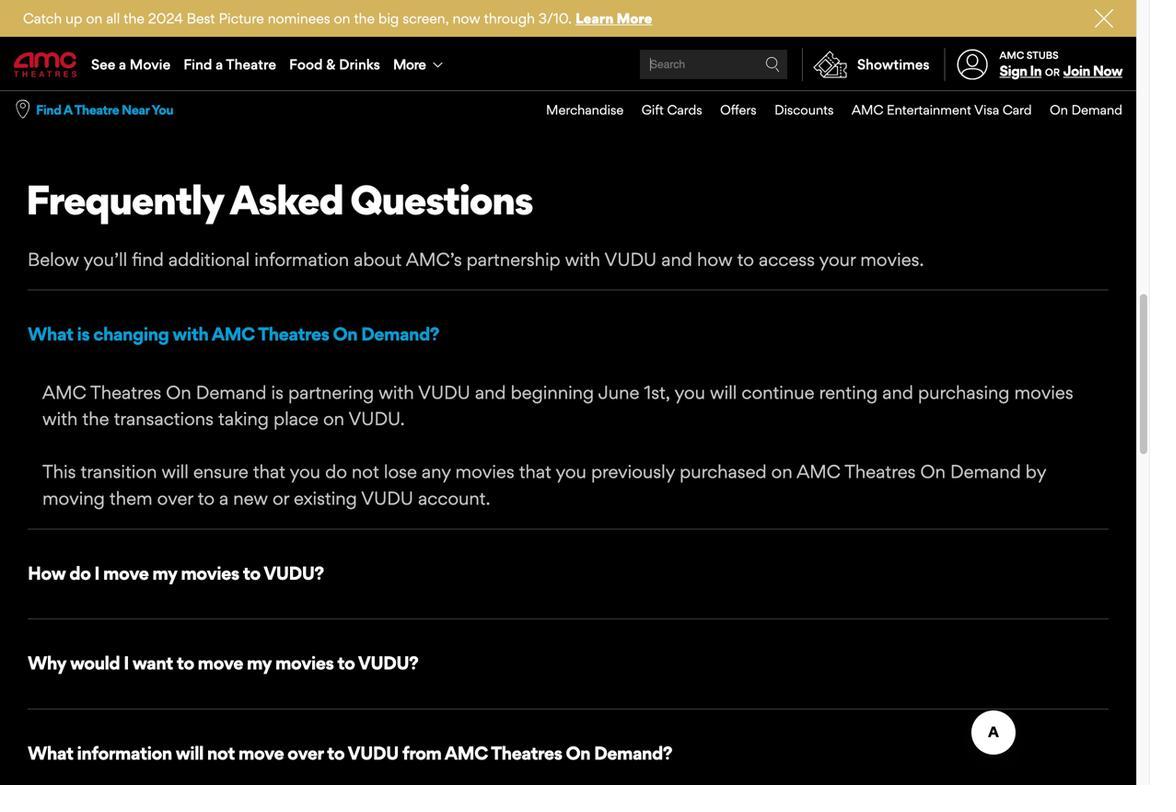 Task type: describe. For each thing, give the bounding box(es) containing it.
changing
[[93, 323, 169, 345]]

you
[[151, 102, 173, 118]]

showtimes
[[857, 56, 930, 73]]

amc theatres on demand is partnering with vudu and beginning june 1st, you will continue renting and purchasing movies with the transactions taking place on vudu.
[[42, 382, 1073, 430]]

do inside this transition will ensure that you do not lose any movies that you previously purchased on amc theatres on demand by moving them over to a new or existing vudu account.
[[325, 461, 347, 483]]

see a movie link
[[85, 39, 177, 90]]

1 vertical spatial move
[[198, 652, 243, 674]]

find a theatre
[[183, 56, 276, 73]]

amc inside amc entertainment visa card link
[[852, 102, 883, 118]]

about
[[354, 248, 402, 271]]

offers
[[720, 102, 756, 118]]

a for theatre
[[216, 56, 223, 73]]

2024
[[148, 10, 183, 27]]

2 vertical spatial move
[[238, 742, 284, 764]]

merchandise link
[[528, 91, 624, 129]]

from
[[402, 742, 441, 764]]

find a theatre near you
[[36, 102, 173, 118]]

on right nominees
[[334, 10, 350, 27]]

0 horizontal spatial do
[[69, 562, 91, 585]]

sign in button
[[1000, 62, 1042, 79]]

more button
[[387, 39, 453, 90]]

with right changing
[[172, 323, 208, 345]]

purchased
[[680, 461, 767, 483]]

transition
[[81, 461, 157, 483]]

menu containing merchandise
[[528, 91, 1122, 129]]

to down new
[[243, 562, 260, 585]]

vudu left the "from"
[[348, 742, 399, 764]]

movies inside this transition will ensure that you do not lose any movies that you previously purchased on amc theatres on demand by moving them over to a new or existing vudu account.
[[455, 461, 514, 483]]

find for find a theatre
[[183, 56, 212, 73]]

additional
[[168, 248, 250, 271]]

why would i want to move my movies to vudu?
[[28, 652, 418, 674]]

best
[[187, 10, 215, 27]]

join now button
[[1063, 62, 1122, 79]]

a for movie
[[119, 56, 126, 73]]

vudu left how
[[604, 248, 657, 271]]

user profile image
[[946, 49, 998, 80]]

on demand link
[[1032, 91, 1122, 129]]

near
[[122, 102, 149, 118]]

cookie consent banner dialog
[[0, 715, 1136, 785]]

how do i move my movies to vudu?
[[28, 562, 324, 585]]

taking
[[218, 408, 269, 430]]

access
[[759, 248, 815, 271]]

theatre for a
[[226, 56, 276, 73]]

what for what information will not move over to vudu from amc theatres on demand?
[[28, 742, 73, 764]]

how
[[697, 248, 733, 271]]

renting
[[819, 382, 878, 404]]

theatre for a
[[74, 102, 119, 118]]

this
[[42, 461, 76, 483]]

nominees
[[268, 10, 330, 27]]

lose
[[384, 461, 417, 483]]

card
[[1003, 102, 1032, 118]]

stubs
[[1027, 49, 1059, 61]]

through
[[484, 10, 535, 27]]

merchandise
[[546, 102, 624, 118]]

a
[[63, 102, 72, 118]]

to left the "from"
[[327, 742, 344, 764]]

1 horizontal spatial the
[[124, 10, 144, 27]]

showtimes link
[[802, 48, 930, 81]]

over inside this transition will ensure that you do not lose any movies that you previously purchased on amc theatres on demand by moving them over to a new or existing vudu account.
[[157, 488, 193, 510]]

0 horizontal spatial not
[[207, 742, 235, 764]]

will inside amc theatres on demand is partnering with vudu and beginning june 1st, you will continue renting and purchasing movies with the transactions taking place on vudu.
[[710, 382, 737, 404]]

demand inside 'link'
[[1071, 102, 1122, 118]]

questions
[[350, 175, 532, 224]]

amc's
[[406, 248, 462, 271]]

vudu inside this transition will ensure that you do not lose any movies that you previously purchased on amc theatres on demand by moving them over to a new or existing vudu account.
[[361, 488, 413, 510]]

submit search icon image
[[765, 57, 780, 72]]

more inside button
[[393, 56, 426, 73]]

0 vertical spatial move
[[103, 562, 149, 585]]

frequently asked questions
[[26, 175, 532, 224]]

amc stubs sign in or join now
[[1000, 49, 1122, 79]]

offers link
[[702, 91, 756, 129]]

frequently
[[26, 175, 224, 224]]

now
[[453, 10, 480, 27]]

see a movie
[[91, 56, 171, 73]]

now
[[1093, 62, 1122, 79]]

what for what is changing with amc theatres on demand?
[[28, 323, 73, 345]]

i for want
[[124, 652, 129, 674]]

&
[[326, 56, 336, 73]]

or inside this transition will ensure that you do not lose any movies that you previously purchased on amc theatres on demand by moving them over to a new or existing vudu account.
[[273, 488, 289, 510]]

in
[[1030, 62, 1042, 79]]

any
[[422, 461, 451, 483]]

transactions
[[114, 408, 214, 430]]

vudu.
[[348, 408, 405, 430]]

beginning
[[511, 382, 594, 404]]

screen,
[[403, 10, 449, 27]]

asked
[[230, 175, 343, 224]]

catch
[[23, 10, 62, 27]]

discounts link
[[756, 91, 834, 129]]

you'll
[[83, 248, 127, 271]]

food & drinks
[[289, 56, 380, 73]]

amc inside amc stubs sign in or join now
[[1000, 49, 1024, 61]]

0 horizontal spatial and
[[475, 382, 506, 404]]

place
[[273, 408, 319, 430]]

1st,
[[644, 382, 670, 404]]

them
[[109, 488, 152, 510]]

with right partnership
[[565, 248, 600, 271]]

theatres inside amc theatres on demand is partnering with vudu and beginning june 1st, you will continue renting and purchasing movies with the transactions taking place on vudu.
[[90, 382, 161, 404]]

0 horizontal spatial demand?
[[361, 323, 439, 345]]

amc inside this transition will ensure that you do not lose any movies that you previously purchased on amc theatres on demand by moving them over to a new or existing vudu account.
[[797, 461, 841, 483]]

catch up on all the 2024 best picture nominees on the big screen, now through 3/10. learn more
[[23, 10, 652, 27]]

all
[[106, 10, 120, 27]]

new
[[233, 488, 268, 510]]

not inside this transition will ensure that you do not lose any movies that you previously purchased on amc theatres on demand by moving them over to a new or existing vudu account.
[[352, 461, 379, 483]]

what is changing with amc theatres on demand?
[[28, 323, 439, 345]]

vudu inside amc theatres on demand is partnering with vudu and beginning june 1st, you will continue renting and purchasing movies with the transactions taking place on vudu.
[[418, 382, 470, 404]]

find for find a theatre near you
[[36, 102, 61, 118]]

you for any
[[556, 461, 586, 483]]

visa
[[974, 102, 999, 118]]

gift
[[642, 102, 664, 118]]

0 horizontal spatial vudu?
[[264, 562, 324, 585]]

1 horizontal spatial information
[[254, 248, 349, 271]]

3/10.
[[539, 10, 572, 27]]

why
[[28, 652, 66, 674]]

gift cards link
[[624, 91, 702, 129]]

find a theatre link
[[177, 39, 283, 90]]

continue
[[742, 382, 814, 404]]

food & drinks link
[[283, 39, 387, 90]]



Task type: locate. For each thing, give the bounding box(es) containing it.
theatre right a
[[74, 102, 119, 118]]

with up "this"
[[42, 408, 78, 430]]

to right want
[[177, 652, 194, 674]]

search the AMC website text field
[[647, 58, 765, 71]]

1 vertical spatial over
[[287, 742, 323, 764]]

what information will not move over to vudu from amc theatres on demand?
[[28, 742, 672, 764]]

menu containing more
[[0, 39, 1136, 90]]

0 horizontal spatial is
[[77, 323, 90, 345]]

1 horizontal spatial is
[[271, 382, 284, 404]]

menu down showtimes image
[[528, 91, 1122, 129]]

with
[[565, 248, 600, 271], [172, 323, 208, 345], [379, 382, 414, 404], [42, 408, 78, 430]]

1 horizontal spatial and
[[661, 248, 692, 271]]

0 vertical spatial i
[[94, 562, 100, 585]]

menu up the "merchandise" link
[[0, 39, 1136, 90]]

find down best
[[183, 56, 212, 73]]

amc entertainment visa card link
[[834, 91, 1032, 129]]

account.
[[418, 488, 490, 510]]

movies
[[1014, 382, 1073, 404], [455, 461, 514, 483], [181, 562, 239, 585], [275, 652, 334, 674]]

0 vertical spatial demand?
[[361, 323, 439, 345]]

find a theatre near you button
[[36, 101, 173, 119]]

0 vertical spatial not
[[352, 461, 379, 483]]

0 vertical spatial will
[[710, 382, 737, 404]]

is inside amc theatres on demand is partnering with vudu and beginning june 1st, you will continue renting and purchasing movies with the transactions taking place on vudu.
[[271, 382, 284, 404]]

you inside amc theatres on demand is partnering with vudu and beginning june 1st, you will continue renting and purchasing movies with the transactions taking place on vudu.
[[675, 382, 705, 404]]

by
[[1026, 461, 1046, 483]]

1 vertical spatial not
[[207, 742, 235, 764]]

2 horizontal spatial the
[[354, 10, 375, 27]]

on right 'purchased'
[[771, 461, 793, 483]]

learn
[[575, 10, 613, 27]]

2 that from the left
[[519, 461, 551, 483]]

more right the learn at top
[[617, 10, 652, 27]]

the
[[124, 10, 144, 27], [354, 10, 375, 27], [82, 408, 109, 430]]

1 vertical spatial do
[[69, 562, 91, 585]]

amc logo image
[[14, 52, 78, 77], [14, 52, 78, 77]]

purchasing
[[918, 382, 1010, 404]]

existing
[[294, 488, 357, 510]]

what down why
[[28, 742, 73, 764]]

and left beginning
[[475, 382, 506, 404]]

grocery popcorn image
[[0, 0, 663, 88]]

on inside this transition will ensure that you do not lose any movies that you previously purchased on amc theatres on demand by moving them over to a new or existing vudu account.
[[920, 461, 946, 483]]

sign
[[1000, 62, 1027, 79]]

a inside see a movie link
[[119, 56, 126, 73]]

1 vertical spatial theatre
[[74, 102, 119, 118]]

to right how
[[737, 248, 754, 271]]

0 vertical spatial menu
[[0, 39, 1136, 90]]

amc up sign
[[1000, 49, 1024, 61]]

1 vertical spatial i
[[124, 652, 129, 674]]

i left want
[[124, 652, 129, 674]]

on inside amc theatres on demand is partnering with vudu and beginning june 1st, you will continue renting and purchasing movies with the transactions taking place on vudu.
[[323, 408, 344, 430]]

theatre inside menu
[[226, 56, 276, 73]]

on
[[1050, 102, 1068, 118], [333, 323, 357, 345], [166, 382, 191, 404], [920, 461, 946, 483], [566, 742, 590, 764]]

amc up "this"
[[42, 382, 86, 404]]

to up what information will not move over to vudu from amc theatres on demand?
[[337, 652, 355, 674]]

vudu up the any
[[418, 382, 470, 404]]

with up "vudu."
[[379, 382, 414, 404]]

demand left by
[[950, 461, 1021, 483]]

will
[[710, 382, 737, 404], [162, 461, 189, 483], [176, 742, 203, 764]]

amc entertainment visa card
[[852, 102, 1032, 118]]

on inside amc theatres on demand is partnering with vudu and beginning june 1st, you will continue renting and purchasing movies with the transactions taking place on vudu.
[[166, 382, 191, 404]]

0 horizontal spatial theatre
[[74, 102, 119, 118]]

a right the see
[[119, 56, 126, 73]]

1 horizontal spatial not
[[352, 461, 379, 483]]

ensure
[[193, 461, 248, 483]]

showtimes image
[[803, 48, 857, 81]]

amc right the "from"
[[445, 742, 488, 764]]

not left lose
[[352, 461, 379, 483]]

amc inside amc theatres on demand is partnering with vudu and beginning june 1st, you will continue renting and purchasing movies with the transactions taking place on vudu.
[[42, 382, 86, 404]]

2 vertical spatial demand
[[950, 461, 1021, 483]]

a down the picture
[[216, 56, 223, 73]]

information
[[254, 248, 349, 271], [77, 742, 172, 764]]

the inside amc theatres on demand is partnering with vudu and beginning june 1st, you will continue renting and purchasing movies with the transactions taking place on vudu.
[[82, 408, 109, 430]]

0 vertical spatial demand
[[1071, 102, 1122, 118]]

up
[[66, 10, 82, 27]]

learn more link
[[575, 10, 652, 27]]

1 what from the top
[[28, 323, 73, 345]]

below you'll find additional information about amc's partnership with vudu and how to access your movies.
[[28, 248, 924, 271]]

a inside this transition will ensure that you do not lose any movies that you previously purchased on amc theatres on demand by moving them over to a new or existing vudu account.
[[219, 488, 229, 510]]

0 horizontal spatial the
[[82, 408, 109, 430]]

would
[[70, 652, 120, 674]]

on down partnering
[[323, 408, 344, 430]]

see
[[91, 56, 115, 73]]

june
[[598, 382, 639, 404]]

0 horizontal spatial that
[[253, 461, 285, 483]]

1 vertical spatial demand
[[196, 382, 267, 404]]

demand up taking
[[196, 382, 267, 404]]

1 horizontal spatial my
[[247, 652, 272, 674]]

1 vertical spatial menu
[[528, 91, 1122, 129]]

0 vertical spatial is
[[77, 323, 90, 345]]

will for this transition will ensure that you do not lose any movies that you previously purchased on amc theatres on demand by moving them over to a new or existing vudu account.
[[162, 461, 189, 483]]

1 vertical spatial information
[[77, 742, 172, 764]]

sign in or join amc stubs element
[[944, 39, 1122, 90]]

is left changing
[[77, 323, 90, 345]]

or right new
[[273, 488, 289, 510]]

1 horizontal spatial i
[[124, 652, 129, 674]]

and
[[661, 248, 692, 271], [475, 382, 506, 404], [882, 382, 913, 404]]

how
[[28, 562, 66, 585]]

you up existing
[[290, 461, 320, 483]]

you for beginning
[[675, 382, 705, 404]]

on demand
[[1050, 102, 1122, 118]]

0 horizontal spatial find
[[36, 102, 61, 118]]

0 vertical spatial find
[[183, 56, 212, 73]]

what down the below
[[28, 323, 73, 345]]

partnership
[[467, 248, 560, 271]]

moving
[[42, 488, 105, 510]]

more down screen, on the left of page
[[393, 56, 426, 73]]

find inside menu
[[183, 56, 212, 73]]

to
[[737, 248, 754, 271], [198, 488, 215, 510], [243, 562, 260, 585], [177, 652, 194, 674], [337, 652, 355, 674], [327, 742, 344, 764]]

amc down the showtimes link
[[852, 102, 883, 118]]

1 horizontal spatial theatre
[[226, 56, 276, 73]]

movies.
[[860, 248, 924, 271]]

on
[[86, 10, 102, 27], [334, 10, 350, 27], [323, 408, 344, 430], [771, 461, 793, 483]]

demand inside amc theatres on demand is partnering with vudu and beginning june 1st, you will continue renting and purchasing movies with the transactions taking place on vudu.
[[196, 382, 267, 404]]

amc
[[1000, 49, 1024, 61], [852, 102, 883, 118], [212, 323, 255, 345], [42, 382, 86, 404], [797, 461, 841, 483], [445, 742, 488, 764]]

0 vertical spatial vudu?
[[264, 562, 324, 585]]

theatre
[[226, 56, 276, 73], [74, 102, 119, 118]]

1 vertical spatial will
[[162, 461, 189, 483]]

movies inside amc theatres on demand is partnering with vudu and beginning june 1st, you will continue renting and purchasing movies with the transactions taking place on vudu.
[[1014, 382, 1073, 404]]

1 horizontal spatial over
[[287, 742, 323, 764]]

your
[[819, 248, 856, 271]]

do
[[325, 461, 347, 483], [69, 562, 91, 585]]

2 horizontal spatial you
[[675, 382, 705, 404]]

a left new
[[219, 488, 229, 510]]

1 horizontal spatial or
[[1045, 66, 1060, 78]]

theatres inside this transition will ensure that you do not lose any movies that you previously purchased on amc theatres on demand by moving them over to a new or existing vudu account.
[[845, 461, 916, 483]]

movie
[[130, 56, 171, 73]]

find left a
[[36, 102, 61, 118]]

do right how
[[69, 562, 91, 585]]

food
[[289, 56, 323, 73]]

i right how
[[94, 562, 100, 585]]

the left the big
[[354, 10, 375, 27]]

find inside button
[[36, 102, 61, 118]]

1 vertical spatial is
[[271, 382, 284, 404]]

that
[[253, 461, 285, 483], [519, 461, 551, 483]]

2 horizontal spatial demand
[[1071, 102, 1122, 118]]

demand inside this transition will ensure that you do not lose any movies that you previously purchased on amc theatres on demand by moving them over to a new or existing vudu account.
[[950, 461, 1021, 483]]

and right renting
[[882, 382, 913, 404]]

do up existing
[[325, 461, 347, 483]]

or right in
[[1045, 66, 1060, 78]]

amc down additional
[[212, 323, 255, 345]]

1 vertical spatial more
[[393, 56, 426, 73]]

you right the 1st,
[[675, 382, 705, 404]]

amc down renting
[[797, 461, 841, 483]]

0 horizontal spatial my
[[152, 562, 177, 585]]

big
[[378, 10, 399, 27]]

move
[[103, 562, 149, 585], [198, 652, 243, 674], [238, 742, 284, 764]]

1 vertical spatial my
[[247, 652, 272, 674]]

this transition will ensure that you do not lose any movies that you previously purchased on amc theatres on demand by moving them over to a new or existing vudu account.
[[42, 461, 1046, 510]]

drinks
[[339, 56, 380, 73]]

vudu?
[[264, 562, 324, 585], [358, 652, 418, 674]]

0 vertical spatial what
[[28, 323, 73, 345]]

1 vertical spatial or
[[273, 488, 289, 510]]

0 vertical spatial more
[[617, 10, 652, 27]]

1 horizontal spatial that
[[519, 461, 551, 483]]

1 vertical spatial demand?
[[594, 742, 672, 764]]

to down ensure
[[198, 488, 215, 510]]

join
[[1063, 62, 1090, 79]]

the right the all on the top
[[124, 10, 144, 27]]

2 horizontal spatial and
[[882, 382, 913, 404]]

0 vertical spatial my
[[152, 562, 177, 585]]

0 horizontal spatial you
[[290, 461, 320, 483]]

2 vertical spatial will
[[176, 742, 203, 764]]

0 horizontal spatial information
[[77, 742, 172, 764]]

i for move
[[94, 562, 100, 585]]

that up new
[[253, 461, 285, 483]]

0 vertical spatial do
[[325, 461, 347, 483]]

the up transition at the left
[[82, 408, 109, 430]]

cards
[[667, 102, 702, 118]]

menu
[[0, 39, 1136, 90], [528, 91, 1122, 129]]

find
[[183, 56, 212, 73], [36, 102, 61, 118]]

vudu down lose
[[361, 488, 413, 510]]

that down amc theatres on demand is partnering with vudu and beginning june 1st, you will continue renting and purchasing movies with the transactions taking place on vudu.
[[519, 461, 551, 483]]

theatre inside button
[[74, 102, 119, 118]]

want
[[132, 652, 173, 674]]

to inside this transition will ensure that you do not lose any movies that you previously purchased on amc theatres on demand by moving them over to a new or existing vudu account.
[[198, 488, 215, 510]]

below
[[28, 248, 79, 271]]

is up place
[[271, 382, 284, 404]]

not down why would i want to move my movies to vudu?
[[207, 742, 235, 764]]

demand
[[1071, 102, 1122, 118], [196, 382, 267, 404], [950, 461, 1021, 483]]

a inside find a theatre link
[[216, 56, 223, 73]]

1 vertical spatial vudu?
[[358, 652, 418, 674]]

1 vertical spatial find
[[36, 102, 61, 118]]

or inside amc stubs sign in or join now
[[1045, 66, 1060, 78]]

picture
[[219, 10, 264, 27]]

0 vertical spatial over
[[157, 488, 193, 510]]

0 vertical spatial theatre
[[226, 56, 276, 73]]

on left the all on the top
[[86, 10, 102, 27]]

you left previously at the bottom of the page
[[556, 461, 586, 483]]

0 vertical spatial or
[[1045, 66, 1060, 78]]

theatre down the picture
[[226, 56, 276, 73]]

1 horizontal spatial demand
[[950, 461, 1021, 483]]

2 what from the top
[[28, 742, 73, 764]]

and left how
[[661, 248, 692, 271]]

will for what information will not move over to vudu from amc theatres on demand?
[[176, 742, 203, 764]]

1 horizontal spatial vudu?
[[358, 652, 418, 674]]

1 horizontal spatial you
[[556, 461, 586, 483]]

on inside this transition will ensure that you do not lose any movies that you previously purchased on amc theatres on demand by moving them over to a new or existing vudu account.
[[771, 461, 793, 483]]

on inside 'link'
[[1050, 102, 1068, 118]]

0 vertical spatial information
[[254, 248, 349, 271]]

1 horizontal spatial more
[[617, 10, 652, 27]]

0 horizontal spatial or
[[273, 488, 289, 510]]

1 horizontal spatial find
[[183, 56, 212, 73]]

previously
[[591, 461, 675, 483]]

find
[[132, 248, 164, 271]]

0 horizontal spatial demand
[[196, 382, 267, 404]]

1 horizontal spatial demand?
[[594, 742, 672, 764]]

0 horizontal spatial i
[[94, 562, 100, 585]]

what
[[28, 323, 73, 345], [28, 742, 73, 764]]

1 that from the left
[[253, 461, 285, 483]]

more
[[617, 10, 652, 27], [393, 56, 426, 73]]

vudu
[[604, 248, 657, 271], [418, 382, 470, 404], [361, 488, 413, 510], [348, 742, 399, 764]]

0 horizontal spatial more
[[393, 56, 426, 73]]

1 horizontal spatial do
[[325, 461, 347, 483]]

demand down join now button
[[1071, 102, 1122, 118]]

will inside this transition will ensure that you do not lose any movies that you previously purchased on amc theatres on demand by moving them over to a new or existing vudu account.
[[162, 461, 189, 483]]

gift cards
[[642, 102, 702, 118]]

0 horizontal spatial over
[[157, 488, 193, 510]]

1 vertical spatial what
[[28, 742, 73, 764]]

entertainment
[[887, 102, 971, 118]]



Task type: vqa. For each thing, say whether or not it's contained in the screenshot.
rightmost Theatre
yes



